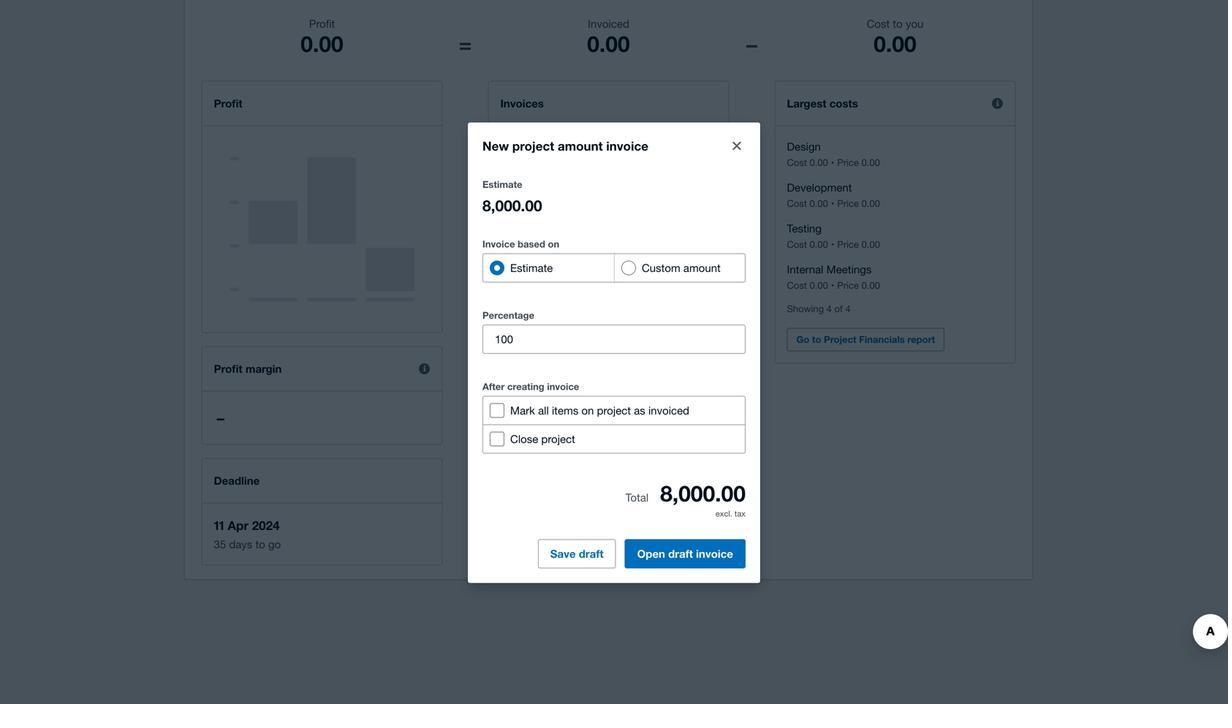 Task type: describe. For each thing, give the bounding box(es) containing it.
1 4 from the left
[[827, 303, 832, 315]]

amount inside invoice based on 'group'
[[684, 262, 721, 274]]

showing 4 of 4
[[787, 303, 851, 315]]

&
[[606, 409, 613, 422]]

price for development
[[838, 198, 860, 209]]

0 horizontal spatial of
[[532, 409, 542, 422]]

invoiced
[[649, 404, 690, 417]]

estimate 8,000.00
[[483, 179, 543, 215]]

1 horizontal spatial of
[[835, 303, 843, 315]]

profit 0.00
[[301, 17, 344, 57]]

profit for margin
[[214, 362, 243, 376]]

after creating invoice group
[[483, 396, 746, 454]]

meetings
[[827, 263, 872, 276]]

on inside "after creating invoice" group
[[582, 404, 594, 417]]

amount for invoice project amount
[[580, 349, 615, 361]]

35
[[214, 538, 226, 551]]

tasks
[[574, 409, 603, 422]]

invoice for invoice based on
[[483, 239, 515, 250]]

−
[[746, 30, 759, 57]]

value
[[501, 409, 529, 422]]

0.00 inside cost to you 0.00
[[874, 30, 917, 57]]

percentage
[[483, 310, 535, 321]]

go
[[268, 538, 281, 551]]

draft for save
[[579, 547, 604, 561]]

all
[[538, 404, 549, 417]]

project for new
[[513, 139, 555, 153]]

draft for open
[[669, 547, 693, 561]]

to for financials
[[813, 334, 822, 345]]

2 4 from the left
[[846, 303, 851, 315]]

0 field
[[484, 326, 745, 353]]

invoice for invoice project amount
[[510, 349, 543, 361]]

design
[[787, 140, 821, 153]]

open draft invoice button
[[625, 539, 746, 569]]

invoice project amount
[[510, 349, 615, 361]]

new project amount invoice dialog
[[468, 123, 761, 583]]

after creating invoice
[[483, 381, 580, 393]]

no profit information available image
[[230, 141, 415, 318]]

as
[[634, 404, 646, 417]]

deadline
[[214, 474, 260, 488]]

invoice based on
[[483, 239, 560, 250]]

• for testing
[[832, 239, 835, 250]]

invoices
[[501, 97, 544, 110]]

internal
[[787, 263, 824, 276]]

profit for 0.00
[[309, 17, 335, 30]]

1 vertical spatial estimate
[[501, 229, 547, 243]]

to for 0.00
[[894, 17, 903, 30]]

expenses
[[616, 409, 666, 422]]

based
[[518, 239, 546, 250]]

price for design
[[838, 157, 860, 168]]

close project
[[511, 433, 576, 446]]

cost to you 0.00
[[867, 17, 924, 57]]

invoice for after creating invoice
[[547, 381, 580, 393]]

invoiced
[[588, 17, 630, 30]]

cost for development
[[787, 198, 808, 209]]

0 horizontal spatial on
[[548, 239, 560, 250]]

close
[[511, 433, 539, 446]]

estimate inside invoice based on 'group'
[[511, 262, 553, 274]]

mark
[[511, 404, 535, 417]]

go
[[797, 334, 810, 345]]

1 vertical spatial profit
[[214, 97, 243, 110]]

development
[[787, 181, 853, 194]]

items
[[552, 404, 579, 417]]

close image
[[733, 142, 742, 150]]

11
[[214, 518, 224, 533]]

project for invoice
[[545, 349, 578, 361]]



Task type: vqa. For each thing, say whether or not it's contained in the screenshot.
Dashboard Link
no



Task type: locate. For each thing, give the bounding box(es) containing it.
0 horizontal spatial draft
[[579, 547, 604, 561]]

to left you
[[894, 17, 903, 30]]

•
[[832, 157, 835, 168], [832, 198, 835, 209], [832, 239, 835, 250], [832, 280, 835, 291]]

1 vertical spatial amount
[[684, 262, 721, 274]]

0 vertical spatial to
[[894, 17, 903, 30]]

• for development
[[832, 198, 835, 209]]

1 horizontal spatial draft
[[669, 547, 693, 561]]

1 horizontal spatial invoice
[[607, 139, 649, 153]]

amount inside button
[[580, 349, 615, 361]]

2 horizontal spatial invoice
[[697, 547, 734, 561]]

4 right showing
[[827, 303, 832, 315]]

8,000.00
[[483, 197, 543, 215], [501, 273, 561, 291], [661, 480, 746, 507]]

custom amount
[[642, 262, 721, 274]]

2 vertical spatial invoice
[[697, 547, 734, 561]]

1 horizontal spatial 4
[[846, 303, 851, 315]]

report
[[908, 334, 936, 345]]

apr
[[228, 518, 249, 533]]

cost for testing
[[787, 239, 808, 250]]

0 vertical spatial 8,000.00
[[483, 197, 543, 215]]

project left as
[[597, 404, 631, 417]]

• inside testing cost 0.00 • price 0.00
[[832, 239, 835, 250]]

to inside button
[[813, 334, 822, 345]]

you
[[906, 17, 924, 30]]

project down time,
[[542, 433, 576, 446]]

price inside testing cost 0.00 • price 0.00
[[838, 239, 860, 250]]

save
[[551, 547, 576, 561]]

on right based
[[548, 239, 560, 250]]

mark all items on project as invoiced
[[511, 404, 690, 417]]

custom
[[642, 262, 681, 274]]

price inside internal meetings cost 0.00 • price 0.00
[[838, 280, 860, 291]]

largest
[[787, 97, 827, 110]]

3 price from the top
[[838, 239, 860, 250]]

open
[[638, 547, 666, 561]]

0 vertical spatial profit
[[309, 17, 335, 30]]

cost inside internal meetings cost 0.00 • price 0.00
[[787, 280, 808, 291]]

invoice inside button
[[697, 547, 734, 561]]

excl.
[[716, 509, 733, 519]]

project inside button
[[545, 349, 578, 361]]

2 horizontal spatial to
[[894, 17, 903, 30]]

of
[[835, 303, 843, 315], [532, 409, 542, 422]]

0 vertical spatial of
[[835, 303, 843, 315]]

invoice inside button
[[510, 349, 543, 361]]

1 vertical spatial invoice
[[510, 349, 543, 361]]

costs
[[830, 97, 859, 110]]

profit
[[309, 17, 335, 30], [214, 97, 243, 110], [214, 362, 243, 376]]

estimate down estimate 8,000.00
[[501, 229, 547, 243]]

2 draft from the left
[[669, 547, 693, 561]]

cost inside design cost 0.00 • price 0.00
[[787, 157, 808, 168]]

• inside internal meetings cost 0.00 • price 0.00
[[832, 280, 835, 291]]

• up development
[[832, 157, 835, 168]]

price down development
[[838, 198, 860, 209]]

project
[[513, 139, 555, 153], [545, 349, 578, 361], [597, 404, 631, 417], [542, 433, 576, 446]]

internal meetings cost 0.00 • price 0.00
[[787, 263, 881, 291]]

2 vertical spatial 8,000.00
[[661, 480, 746, 507]]

2 • from the top
[[832, 198, 835, 209]]

11 apr 2024 35 days to go
[[214, 518, 281, 551]]

after
[[483, 381, 505, 393]]

go to project financials report button
[[787, 328, 945, 351]]

0.00
[[301, 30, 344, 57], [588, 30, 630, 57], [874, 30, 917, 57], [810, 157, 829, 168], [862, 157, 881, 168], [810, 198, 829, 209], [862, 198, 881, 209], [810, 239, 829, 250], [862, 239, 881, 250], [810, 280, 829, 291], [862, 280, 881, 291], [501, 452, 531, 470]]

save draft button
[[538, 539, 616, 569]]

draft inside button
[[579, 547, 604, 561]]

2 vertical spatial estimate
[[511, 262, 553, 274]]

cost inside testing cost 0.00 • price 0.00
[[787, 239, 808, 250]]

time,
[[545, 409, 571, 422]]

project right new
[[513, 139, 555, 153]]

4 up 'project'
[[846, 303, 851, 315]]

2 vertical spatial to
[[256, 538, 265, 551]]

0 vertical spatial amount
[[558, 139, 603, 153]]

–
[[217, 409, 225, 427]]

3 • from the top
[[832, 239, 835, 250]]

showing
[[787, 303, 824, 315]]

profit inside profit 0.00
[[309, 17, 335, 30]]

testing
[[787, 222, 822, 235]]

cost down internal
[[787, 280, 808, 291]]

cost down testing at top
[[787, 239, 808, 250]]

draft right open
[[669, 547, 693, 561]]

amount for new project amount invoice
[[558, 139, 603, 153]]

project
[[824, 334, 857, 345]]

of left time,
[[532, 409, 542, 422]]

0 horizontal spatial 4
[[827, 303, 832, 315]]

total
[[626, 491, 649, 504]]

price for testing
[[838, 239, 860, 250]]

price inside design cost 0.00 • price 0.00
[[838, 157, 860, 168]]

2024
[[252, 518, 280, 533]]

save draft
[[551, 547, 604, 561]]

to right go on the right top
[[813, 334, 822, 345]]

go to project financials report
[[797, 334, 936, 345]]

margin
[[246, 362, 282, 376]]

days
[[229, 538, 253, 551]]

1 draft from the left
[[579, 547, 604, 561]]

• down meetings
[[832, 280, 835, 291]]

• for design
[[832, 157, 835, 168]]

2 vertical spatial profit
[[214, 362, 243, 376]]

estimate down new
[[483, 179, 523, 190]]

financials
[[860, 334, 905, 345]]

4
[[827, 303, 832, 315], [846, 303, 851, 315]]

price up development cost 0.00 • price 0.00
[[838, 157, 860, 168]]

excl. tax
[[716, 509, 746, 519]]

testing cost 0.00 • price 0.00
[[787, 222, 881, 250]]

• down development
[[832, 198, 835, 209]]

8,000.00 down based
[[501, 273, 561, 291]]

0 horizontal spatial invoice
[[547, 381, 580, 393]]

largest costs
[[787, 97, 859, 110]]

open draft invoice
[[638, 547, 734, 561]]

on
[[548, 239, 560, 250], [582, 404, 594, 417]]

project up after creating invoice
[[545, 349, 578, 361]]

4 • from the top
[[832, 280, 835, 291]]

estimate down based
[[511, 262, 553, 274]]

price up meetings
[[838, 239, 860, 250]]

cost up testing at top
[[787, 198, 808, 209]]

invoice project amount button
[[501, 343, 624, 367]]

draft right save
[[579, 547, 604, 561]]

to inside cost to you 0.00
[[894, 17, 903, 30]]

2 price from the top
[[838, 198, 860, 209]]

0 vertical spatial invoice
[[607, 139, 649, 153]]

invoice
[[607, 139, 649, 153], [547, 381, 580, 393], [697, 547, 734, 561]]

project for close
[[542, 433, 576, 446]]

development cost 0.00 • price 0.00
[[787, 181, 881, 209]]

cost
[[867, 17, 890, 30], [787, 157, 808, 168], [787, 198, 808, 209], [787, 239, 808, 250], [787, 280, 808, 291]]

close button
[[723, 131, 752, 161]]

1 price from the top
[[838, 157, 860, 168]]

8,000.00 up invoice based on
[[483, 197, 543, 215]]

to left go
[[256, 538, 265, 551]]

cost inside cost to you 0.00
[[867, 17, 890, 30]]

draft inside button
[[669, 547, 693, 561]]

amount
[[558, 139, 603, 153], [684, 262, 721, 274], [580, 349, 615, 361]]

• inside development cost 0.00 • price 0.00
[[832, 198, 835, 209]]

invoice based on group
[[483, 254, 746, 283]]

2 vertical spatial amount
[[580, 349, 615, 361]]

1 vertical spatial of
[[532, 409, 542, 422]]

invoice for open draft invoice
[[697, 547, 734, 561]]

price inside development cost 0.00 • price 0.00
[[838, 198, 860, 209]]

cost for design
[[787, 157, 808, 168]]

=
[[459, 30, 472, 57]]

cost left you
[[867, 17, 890, 30]]

invoice left based
[[483, 239, 515, 250]]

price
[[838, 157, 860, 168], [838, 198, 860, 209], [838, 239, 860, 250], [838, 280, 860, 291]]

to inside 11 apr 2024 35 days to go
[[256, 538, 265, 551]]

design cost 0.00 • price 0.00
[[787, 140, 881, 168]]

invoiced 0.00
[[588, 17, 630, 57]]

new project amount invoice
[[483, 139, 649, 153]]

1 vertical spatial to
[[813, 334, 822, 345]]

invoice up creating
[[510, 349, 543, 361]]

1 horizontal spatial on
[[582, 404, 594, 417]]

1 vertical spatial on
[[582, 404, 594, 417]]

0 vertical spatial on
[[548, 239, 560, 250]]

• up meetings
[[832, 239, 835, 250]]

cost inside development cost 0.00 • price 0.00
[[787, 198, 808, 209]]

0 horizontal spatial to
[[256, 538, 265, 551]]

tax
[[735, 509, 746, 519]]

4 price from the top
[[838, 280, 860, 291]]

cost down "design"
[[787, 157, 808, 168]]

8,000.00 up excl.
[[661, 480, 746, 507]]

of up 'project'
[[835, 303, 843, 315]]

profit margin
[[214, 362, 282, 376]]

invoice inside dialog
[[483, 239, 515, 250]]

1 • from the top
[[832, 157, 835, 168]]

value of time, tasks & expenses
[[501, 409, 666, 422]]

draft
[[579, 547, 604, 561], [669, 547, 693, 561]]

estimate
[[483, 179, 523, 190], [501, 229, 547, 243], [511, 262, 553, 274]]

1 vertical spatial invoice
[[547, 381, 580, 393]]

on left &
[[582, 404, 594, 417]]

0 vertical spatial estimate
[[483, 179, 523, 190]]

• inside design cost 0.00 • price 0.00
[[832, 157, 835, 168]]

estimate inside estimate 8,000.00
[[483, 179, 523, 190]]

to
[[894, 17, 903, 30], [813, 334, 822, 345], [256, 538, 265, 551]]

1 horizontal spatial to
[[813, 334, 822, 345]]

creating
[[508, 381, 545, 393]]

price down meetings
[[838, 280, 860, 291]]

1 vertical spatial 8,000.00
[[501, 273, 561, 291]]

new
[[483, 139, 509, 153]]

0 vertical spatial invoice
[[483, 239, 515, 250]]

invoice
[[483, 239, 515, 250], [510, 349, 543, 361]]



